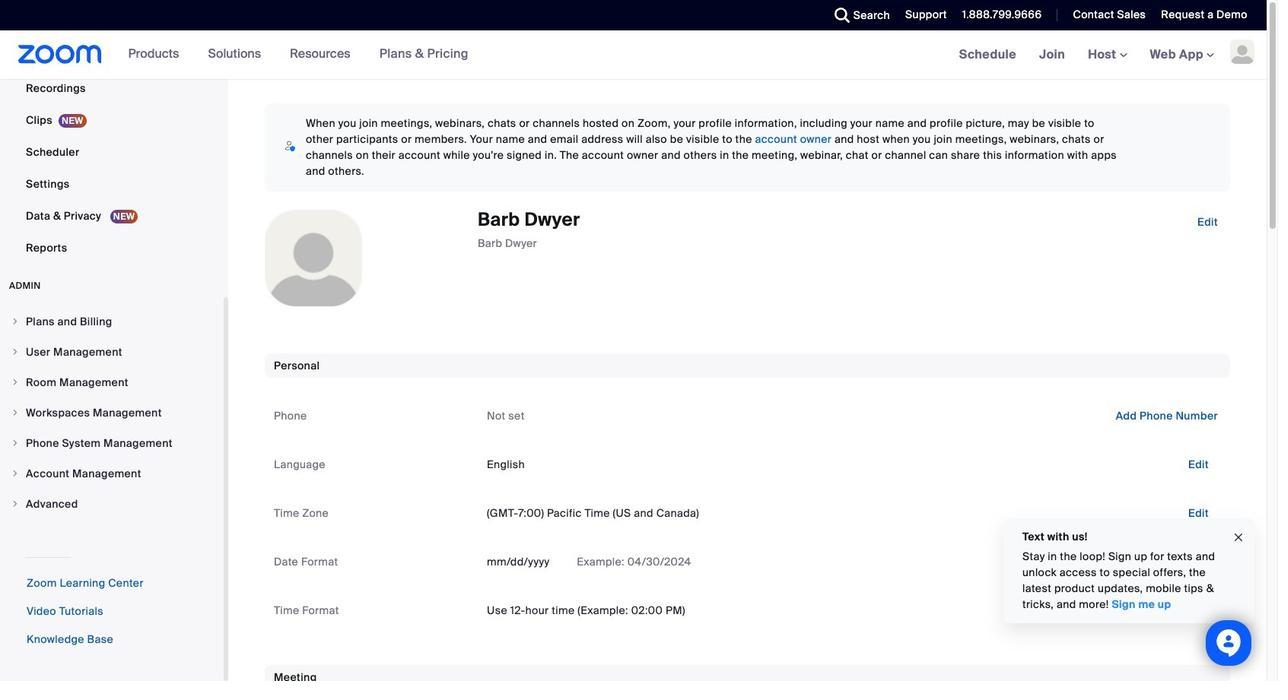 Task type: describe. For each thing, give the bounding box(es) containing it.
zoom logo image
[[18, 45, 102, 64]]

right image for second menu item from the top of the admin menu menu
[[11, 348, 20, 357]]

7 menu item from the top
[[0, 490, 224, 519]]

personal menu menu
[[0, 0, 224, 265]]

right image for 2nd menu item from the bottom of the admin menu menu
[[11, 470, 20, 479]]

6 menu item from the top
[[0, 460, 224, 489]]

meetings navigation
[[948, 30, 1267, 80]]

5 menu item from the top
[[0, 429, 224, 458]]

profile picture image
[[1231, 40, 1255, 64]]

close image
[[1233, 529, 1245, 547]]



Task type: locate. For each thing, give the bounding box(es) containing it.
2 right image from the top
[[11, 378, 20, 387]]

menu item
[[0, 307, 224, 336], [0, 338, 224, 367], [0, 368, 224, 397], [0, 399, 224, 428], [0, 429, 224, 458], [0, 460, 224, 489], [0, 490, 224, 519]]

product information navigation
[[102, 30, 480, 79]]

admin menu menu
[[0, 307, 224, 521]]

1 right image from the top
[[11, 317, 20, 326]]

2 right image from the top
[[11, 409, 20, 418]]

2 vertical spatial right image
[[11, 439, 20, 448]]

3 right image from the top
[[11, 439, 20, 448]]

user photo image
[[266, 211, 361, 307]]

right image for seventh menu item from the bottom
[[11, 317, 20, 326]]

right image for fifth menu item from the bottom of the admin menu menu
[[11, 378, 20, 387]]

right image
[[11, 317, 20, 326], [11, 409, 20, 418], [11, 470, 20, 479], [11, 500, 20, 509]]

1 menu item from the top
[[0, 307, 224, 336]]

4 right image from the top
[[11, 500, 20, 509]]

3 menu item from the top
[[0, 368, 224, 397]]

3 right image from the top
[[11, 470, 20, 479]]

right image for 5th menu item from the top of the admin menu menu
[[11, 439, 20, 448]]

right image for 7th menu item
[[11, 500, 20, 509]]

edit user photo image
[[301, 252, 326, 266]]

0 vertical spatial right image
[[11, 348, 20, 357]]

1 vertical spatial right image
[[11, 378, 20, 387]]

banner
[[0, 30, 1267, 80]]

1 right image from the top
[[11, 348, 20, 357]]

right image
[[11, 348, 20, 357], [11, 378, 20, 387], [11, 439, 20, 448]]

2 menu item from the top
[[0, 338, 224, 367]]

right image for fourth menu item from the bottom
[[11, 409, 20, 418]]

4 menu item from the top
[[0, 399, 224, 428]]



Task type: vqa. For each thing, say whether or not it's contained in the screenshot.
5th MENU ITEM from the top
yes



